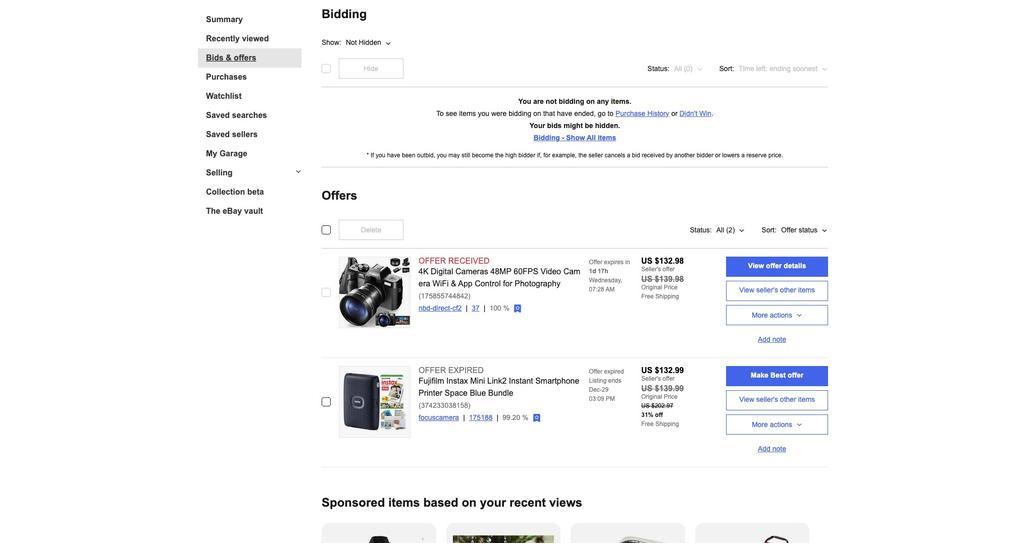 Task type: describe. For each thing, give the bounding box(es) containing it.
seller's for $132.98
[[641, 266, 661, 273]]

31%
[[641, 412, 654, 419]]

sort: time left: ending soonest
[[719, 64, 818, 72]]

by
[[666, 152, 673, 159]]

make
[[751, 372, 769, 380]]

price.
[[769, 152, 783, 159]]

hide
[[364, 64, 378, 72]]

my garage
[[206, 149, 247, 158]]

4k digital cameras 48mp 60fps video cam era wifi & app control for photography link
[[419, 267, 581, 288]]

offer inside make best offer link
[[788, 372, 804, 380]]

bids & offers
[[206, 53, 256, 62]]

show:
[[322, 39, 341, 47]]

more for us $139.98
[[752, 311, 768, 319]]

blue
[[470, 389, 486, 398]]

purchases
[[206, 72, 247, 81]]

sort: for offers
[[762, 226, 777, 234]]

were
[[491, 109, 507, 117]]

2 us from the top
[[641, 275, 653, 284]]

time left: ending soonest button
[[738, 58, 828, 79]]

1 the from the left
[[495, 152, 504, 159]]

100
[[490, 304, 501, 312]]

add for us $139.98
[[758, 336, 771, 344]]

all (2) button
[[716, 220, 746, 240]]

0 vertical spatial offer
[[781, 226, 797, 234]]

status: all (2)
[[690, 226, 735, 234]]

might
[[564, 121, 583, 130]]

app
[[458, 280, 473, 288]]

items down details
[[798, 286, 815, 294]]

offer for us $132.98
[[589, 259, 603, 266]]

items right see
[[459, 109, 476, 117]]

saved searches link
[[206, 111, 302, 120]]

cancels
[[605, 152, 625, 159]]

add note for us $139.98
[[758, 336, 786, 344]]

for for example,
[[544, 152, 551, 159]]

offer inside view offer details link
[[766, 262, 782, 270]]

2 bidder from the left
[[697, 152, 714, 159]]

saved for saved sellers
[[206, 130, 230, 139]]

free inside us $132.99 seller's offer us $139.99 original price us $202.97 31% off free shipping
[[641, 421, 654, 428]]

didn't win link
[[680, 109, 712, 117]]

us $132.98 seller's offer us $139.98 original price free shipping
[[641, 257, 684, 300]]

still
[[462, 152, 470, 159]]

1 horizontal spatial or
[[715, 152, 721, 159]]

374233038158
[[421, 402, 468, 410]]

% for instant
[[522, 414, 529, 422]]

offers
[[234, 53, 256, 62]]

60fps
[[514, 267, 538, 276]]

smartphone
[[535, 377, 579, 386]]

my garage link
[[206, 149, 302, 158]]

reserve
[[747, 152, 767, 159]]

5 us from the top
[[641, 403, 650, 410]]

printer
[[419, 389, 442, 398]]

( inside offer expired fujifilm instax mini link2 instant smartphone printer space blue bundle ( 374233038158 )
[[419, 402, 421, 410]]

17h
[[598, 268, 608, 275]]

original for $139.99
[[641, 394, 662, 401]]

sort: for bidding
[[719, 64, 734, 72]]

seller's for us $139.98
[[756, 286, 778, 294]]

space
[[445, 389, 468, 398]]

actions for us $139.99
[[770, 421, 792, 429]]

received
[[642, 152, 665, 159]]

0 horizontal spatial have
[[387, 152, 400, 159]]

recent
[[510, 496, 546, 510]]

items down make best offer link
[[798, 396, 815, 404]]

07:28
[[589, 286, 604, 293]]

left:
[[756, 64, 768, 72]]

go
[[598, 109, 606, 117]]

you
[[518, 97, 531, 105]]

recently viewed
[[206, 34, 269, 43]]

saved searches
[[206, 111, 267, 119]]

example,
[[552, 152, 577, 159]]

that
[[543, 109, 555, 117]]

view seller's other items for us $139.98
[[739, 286, 815, 294]]

wednesday,
[[589, 277, 622, 284]]

viewed
[[242, 34, 269, 43]]

$132.98
[[655, 257, 684, 265]]

to
[[436, 109, 444, 117]]

offer received 4k digital cameras 48mp 60fps video cam era wifi & app control for photography ( 175855744842 )
[[419, 257, 581, 300]]

view for us $132.98
[[739, 286, 755, 294]]

original for $139.98
[[641, 284, 662, 291]]

0 vertical spatial &
[[226, 53, 232, 62]]

are
[[533, 97, 544, 105]]

collection beta link
[[206, 188, 302, 197]]

4k
[[419, 267, 429, 276]]

delete button
[[339, 220, 404, 240]]

your
[[480, 496, 506, 510]]

all inside you are not bidding on any items. to see items you were bidding on that have ended, go to purchase history or didn't win . your bids might be hidden. bidding - show all items
[[587, 134, 596, 142]]

not
[[346, 39, 357, 47]]

another
[[675, 152, 695, 159]]

sort: offer status
[[762, 226, 818, 234]]

offer for us $132.99
[[589, 368, 603, 376]]

other for us $139.98
[[780, 286, 796, 294]]

sponsored items based on your recent views
[[322, 496, 582, 510]]

offer status button
[[781, 220, 828, 240]]

seller's for us $139.99
[[756, 396, 778, 404]]

price for $139.98
[[664, 284, 678, 291]]

ebay
[[223, 207, 242, 215]]

you inside you are not bidding on any items. to see items you were bidding on that have ended, go to purchase history or didn't win . your bids might be hidden. bidding - show all items
[[478, 109, 489, 117]]

items.
[[611, 97, 632, 105]]

shipping inside us $132.98 seller's offer us $139.98 original price free shipping
[[656, 293, 679, 300]]

pm
[[606, 396, 615, 403]]

your
[[530, 121, 545, 130]]

received
[[448, 257, 490, 265]]

1 vertical spatial on
[[533, 109, 541, 117]]

free inside us $132.98 seller's offer us $139.98 original price free shipping
[[641, 293, 654, 300]]

1 bidder from the left
[[519, 152, 535, 159]]

the ebay vault link
[[206, 207, 302, 216]]

other for us $139.99
[[780, 396, 796, 404]]

purchase
[[616, 109, 645, 117]]

vault
[[244, 207, 263, 215]]

add note button for us $139.99
[[726, 439, 828, 459]]

expires
[[604, 259, 624, 266]]

add for us $139.99
[[758, 445, 771, 453]]

selling
[[206, 168, 233, 177]]

175188 link
[[469, 414, 503, 422]]

) inside offer expired fujifilm instax mini link2 instant smartphone printer space blue bundle ( 374233038158 )
[[468, 402, 471, 410]]

seller's for $132.99
[[641, 376, 661, 383]]

view offer details
[[748, 262, 806, 270]]

ends
[[608, 378, 621, 385]]

outbid,
[[417, 152, 435, 159]]

items down hidden.
[[598, 134, 616, 142]]

video
[[541, 267, 561, 276]]

digital
[[431, 267, 453, 276]]

direct-
[[433, 304, 452, 312]]

more actions button for us $139.99
[[726, 415, 828, 435]]

1 horizontal spatial you
[[437, 152, 447, 159]]

( inside offer received 4k digital cameras 48mp 60fps video cam era wifi & app control for photography ( 175855744842 )
[[419, 292, 421, 300]]

% for 60fps
[[503, 304, 510, 312]]



Task type: vqa. For each thing, say whether or not it's contained in the screenshot.
expires
yes



Task type: locate. For each thing, give the bounding box(es) containing it.
selling button
[[198, 168, 302, 178]]

2 more actions button from the top
[[726, 415, 828, 435]]

or left didn't
[[671, 109, 678, 117]]

2 add from the top
[[758, 445, 771, 453]]

original down $139.98
[[641, 284, 662, 291]]

0 horizontal spatial sort:
[[719, 64, 734, 72]]

2 a from the left
[[742, 152, 745, 159]]

2 ( from the top
[[419, 402, 421, 410]]

cameras
[[456, 267, 488, 276]]

offer up 4k
[[419, 257, 446, 265]]

0 horizontal spatial bidding
[[322, 7, 367, 20]]

make best offer link
[[726, 366, 828, 387]]

1 view seller's other items from the top
[[739, 286, 815, 294]]

view for us $132.99
[[739, 396, 755, 404]]

sellers
[[232, 130, 258, 139]]

1 vertical spatial add note
[[758, 445, 786, 453]]

cf2
[[452, 304, 462, 312]]

status: all (0)
[[648, 64, 693, 72]]

us left $139.98
[[641, 275, 653, 284]]

(0)
[[684, 64, 693, 72]]

status: left (0)
[[648, 64, 670, 72]]

$139.99
[[655, 385, 684, 393]]

1 horizontal spatial status:
[[690, 226, 712, 234]]

) inside offer received 4k digital cameras 48mp 60fps video cam era wifi & app control for photography ( 175855744842 )
[[468, 292, 471, 300]]

1 vertical spatial note
[[773, 445, 786, 453]]

saved sellers link
[[206, 130, 302, 139]]

0 vertical spatial view
[[748, 262, 764, 270]]

2 vertical spatial on
[[462, 496, 477, 510]]

on left your
[[462, 496, 477, 510]]

1 more actions from the top
[[752, 311, 792, 319]]

1 vertical spatial add note button
[[726, 439, 828, 459]]

1 add note button from the top
[[726, 330, 828, 350]]

1 vertical spatial free
[[641, 421, 654, 428]]

price for $139.99
[[664, 394, 678, 401]]

mini
[[470, 377, 485, 386]]

0 horizontal spatial for
[[503, 280, 513, 288]]

1 vertical spatial more actions button
[[726, 415, 828, 435]]

0 vertical spatial more
[[752, 311, 768, 319]]

nbd-direct-cf2 link
[[419, 304, 472, 312]]

us left $139.99 at the right bottom
[[641, 385, 653, 393]]

shipping down off
[[656, 421, 679, 428]]

bids
[[206, 53, 224, 62]]

fujifilm instax mini link2 instant smartphone printer space blue bundle image
[[339, 367, 410, 438]]

* if you have been outbid, you may still become the high bidder if, for example, the seller cancels a bid received by another bidder or lowers a reserve price.
[[367, 152, 783, 159]]

1 seller's from the top
[[641, 266, 661, 273]]

add
[[758, 336, 771, 344], [758, 445, 771, 453]]

4 us from the top
[[641, 385, 653, 393]]

0 vertical spatial seller's
[[756, 286, 778, 294]]

4k digital cameras 48mp 60fps video camera wifi & app control for photography image
[[339, 258, 410, 328]]

2 price from the top
[[664, 394, 678, 401]]

offer left status
[[781, 226, 797, 234]]

more actions button for us $139.98
[[726, 305, 828, 326]]

0 vertical spatial add note
[[758, 336, 786, 344]]

show: not hidden
[[322, 39, 381, 47]]

fujifilm
[[419, 377, 444, 386]]

note for us $139.99
[[773, 445, 786, 453]]

bidding down the you
[[509, 109, 531, 117]]

view seller's other items down make best offer link
[[739, 396, 815, 404]]

& right bids
[[226, 53, 232, 62]]

more actions down view offer details link
[[752, 311, 792, 319]]

1 view seller's other items link from the top
[[726, 281, 828, 301]]

0 vertical spatial on
[[586, 97, 595, 105]]

on left any
[[586, 97, 595, 105]]

1 a from the left
[[627, 152, 630, 159]]

2 the from the left
[[579, 152, 587, 159]]

1 vertical spatial for
[[503, 280, 513, 288]]

1 actions from the top
[[770, 311, 792, 319]]

the left high
[[495, 152, 504, 159]]

&
[[226, 53, 232, 62], [451, 280, 456, 288]]

control
[[475, 280, 501, 288]]

wifi
[[433, 280, 449, 288]]

1 ) from the top
[[468, 292, 471, 300]]

1 ( from the top
[[419, 292, 421, 300]]

view seller's other items
[[739, 286, 815, 294], [739, 396, 815, 404]]

all left (2)
[[717, 226, 724, 234]]

( down printer
[[419, 402, 421, 410]]

0 vertical spatial have
[[557, 109, 572, 117]]

) down "app"
[[468, 292, 471, 300]]

seller's down $132.98 on the top right
[[641, 266, 661, 273]]

offer down $132.99
[[663, 376, 675, 383]]

have up might
[[557, 109, 572, 117]]

for down 48mp
[[503, 280, 513, 288]]

1 vertical spatial offer
[[419, 366, 446, 375]]

offer
[[781, 226, 797, 234], [589, 259, 603, 266], [589, 368, 603, 376]]

2 original from the top
[[641, 394, 662, 401]]

hide button
[[339, 58, 404, 79]]

1 add note from the top
[[758, 336, 786, 344]]

1 offer from the top
[[419, 257, 446, 265]]

other down make best offer link
[[780, 396, 796, 404]]

all down be
[[587, 134, 596, 142]]

have left been
[[387, 152, 400, 159]]

all (0) button
[[674, 58, 703, 79]]

view seller's other items down view offer details link
[[739, 286, 815, 294]]

2 offer from the top
[[419, 366, 446, 375]]

0 horizontal spatial a
[[627, 152, 630, 159]]

expired
[[604, 368, 624, 376]]

1 horizontal spatial %
[[522, 414, 529, 422]]

2 vertical spatial offer
[[589, 368, 603, 376]]

1 seller's from the top
[[756, 286, 778, 294]]

( down era
[[419, 292, 421, 300]]

photography
[[515, 280, 561, 288]]

offer up 1d
[[589, 259, 603, 266]]

0 vertical spatial all
[[674, 64, 682, 72]]

2 view seller's other items from the top
[[739, 396, 815, 404]]

1 vertical spatial &
[[451, 280, 456, 288]]

0 horizontal spatial bidder
[[519, 152, 535, 159]]

original up $202.97
[[641, 394, 662, 401]]

view seller's other items for us $139.99
[[739, 396, 815, 404]]

0 horizontal spatial &
[[226, 53, 232, 62]]

1 vertical spatial bidding
[[534, 134, 560, 142]]

) down the 'blue'
[[468, 402, 471, 410]]

0 vertical spatial seller's
[[641, 266, 661, 273]]

1 vertical spatial seller's
[[641, 376, 661, 383]]

$202.97
[[652, 403, 673, 410]]

1 vertical spatial status:
[[690, 226, 712, 234]]

price down $139.98
[[664, 284, 678, 291]]

note for us $139.98
[[773, 336, 786, 344]]

more actions down make best offer link
[[752, 421, 792, 429]]

instax
[[447, 377, 468, 386]]

saved down watchlist
[[206, 111, 230, 119]]

& inside offer received 4k digital cameras 48mp 60fps video cam era wifi & app control for photography ( 175855744842 )
[[451, 280, 456, 288]]

collection
[[206, 188, 245, 196]]

2 ) from the top
[[468, 402, 471, 410]]

see
[[446, 109, 457, 117]]

1 vertical spatial view
[[739, 286, 755, 294]]

0 vertical spatial note
[[773, 336, 786, 344]]

nbd-direct-cf2
[[419, 304, 462, 312]]

us $132.99 seller's offer us $139.99 original price us $202.97 31% off free shipping
[[641, 366, 684, 428]]

0 vertical spatial actions
[[770, 311, 792, 319]]

1 saved from the top
[[206, 111, 230, 119]]

1 horizontal spatial a
[[742, 152, 745, 159]]

1 vertical spatial bidding
[[509, 109, 531, 117]]

bundle
[[488, 389, 513, 398]]

offer inside offer expired fujifilm instax mini link2 instant smartphone printer space blue bundle ( 374233038158 )
[[419, 366, 446, 375]]

0 horizontal spatial all
[[587, 134, 596, 142]]

dec-
[[589, 387, 602, 394]]

bidding inside you are not bidding on any items. to see items you were bidding on that have ended, go to purchase history or didn't win . your bids might be hidden. bidding - show all items
[[534, 134, 560, 142]]

0 vertical spatial free
[[641, 293, 654, 300]]

0 vertical spatial for
[[544, 152, 551, 159]]

% right 99.20
[[522, 414, 529, 422]]

bidding up not
[[322, 7, 367, 20]]

1 shipping from the top
[[656, 293, 679, 300]]

1 other from the top
[[780, 286, 796, 294]]

offer left details
[[766, 262, 782, 270]]

view down view offer details link
[[739, 286, 755, 294]]

status: for offers
[[690, 226, 712, 234]]

1 vertical spatial shipping
[[656, 421, 679, 428]]

offer inside us $132.98 seller's offer us $139.98 original price free shipping
[[663, 266, 675, 273]]

1 add from the top
[[758, 336, 771, 344]]

0 horizontal spatial status:
[[648, 64, 670, 72]]

2 seller's from the top
[[641, 376, 661, 383]]

1 price from the top
[[664, 284, 678, 291]]

1 horizontal spatial on
[[533, 109, 541, 117]]

1 free from the top
[[641, 293, 654, 300]]

2 note from the top
[[773, 445, 786, 453]]

time
[[739, 64, 754, 72]]

be
[[585, 121, 593, 130]]

0 vertical spatial sort:
[[719, 64, 734, 72]]

offer inside offer expires in 1d 17h wednesday, 07:28 am
[[589, 259, 603, 266]]

add note for us $139.99
[[758, 445, 786, 453]]

2 horizontal spatial on
[[586, 97, 595, 105]]

bidding up ended,
[[559, 97, 584, 105]]

you right if
[[376, 152, 386, 159]]

view seller's other items link down view offer details link
[[726, 281, 828, 301]]

sort: left time
[[719, 64, 734, 72]]

& left "app"
[[451, 280, 456, 288]]

on left 'that'
[[533, 109, 541, 117]]

seller
[[589, 152, 603, 159]]

2 other from the top
[[780, 396, 796, 404]]

2 add note button from the top
[[726, 439, 828, 459]]

1 more from the top
[[752, 311, 768, 319]]

0 horizontal spatial bidding
[[509, 109, 531, 117]]

seller's down view offer details link
[[756, 286, 778, 294]]

2 shipping from the top
[[656, 421, 679, 428]]

0 horizontal spatial or
[[671, 109, 678, 117]]

off
[[655, 412, 663, 419]]

fujifilm instax mini link2 instant smartphone printer space blue bundle link
[[419, 377, 579, 398]]

2 vertical spatial all
[[717, 226, 724, 234]]

offer
[[766, 262, 782, 270], [663, 266, 675, 273], [788, 372, 804, 380], [663, 376, 675, 383]]

add note button for us $139.98
[[726, 330, 828, 350]]

1 vertical spatial view seller's other items
[[739, 396, 815, 404]]

searches
[[232, 111, 267, 119]]

for inside offer received 4k digital cameras 48mp 60fps video cam era wifi & app control for photography ( 175855744842 )
[[503, 280, 513, 288]]

a left bid
[[627, 152, 630, 159]]

free down 31%
[[641, 421, 654, 428]]

3 us from the top
[[641, 366, 653, 375]]

link2
[[487, 377, 507, 386]]

or inside you are not bidding on any items. to see items you were bidding on that have ended, go to purchase history or didn't win . your bids might be hidden. bidding - show all items
[[671, 109, 678, 117]]

view seller's other items link for us $139.98
[[726, 281, 828, 301]]

us
[[641, 257, 653, 265], [641, 275, 653, 284], [641, 366, 653, 375], [641, 385, 653, 393], [641, 403, 650, 410]]

or left lowers
[[715, 152, 721, 159]]

details
[[784, 262, 806, 270]]

price
[[664, 284, 678, 291], [664, 394, 678, 401]]

0 horizontal spatial you
[[376, 152, 386, 159]]

0 vertical spatial or
[[671, 109, 678, 117]]

offer inside offer expired listing ends dec-29 03:09 pm
[[589, 368, 603, 376]]

seller's inside us $132.98 seller's offer us $139.98 original price free shipping
[[641, 266, 661, 273]]

1 vertical spatial actions
[[770, 421, 792, 429]]

1 horizontal spatial bidder
[[697, 152, 714, 159]]

us left $132.99
[[641, 366, 653, 375]]

collection beta
[[206, 188, 264, 196]]

48mp
[[491, 267, 512, 276]]

0 horizontal spatial %
[[503, 304, 510, 312]]

offer down $132.98 on the top right
[[663, 266, 675, 273]]

sort: left offer status popup button
[[762, 226, 777, 234]]

more actions for us $139.99
[[752, 421, 792, 429]]

2 free from the top
[[641, 421, 654, 428]]

0 vertical spatial (
[[419, 292, 421, 300]]

shipping inside us $132.99 seller's offer us $139.99 original price us $202.97 31% off free shipping
[[656, 421, 679, 428]]

1 original from the top
[[641, 284, 662, 291]]

0 vertical spatial bidding
[[322, 7, 367, 20]]

free right the am
[[641, 293, 654, 300]]

price down $139.99 at the right bottom
[[664, 394, 678, 401]]

high
[[505, 152, 517, 159]]

1 horizontal spatial &
[[451, 280, 456, 288]]

offer for 4k
[[419, 257, 446, 265]]

1 vertical spatial view seller's other items link
[[726, 391, 828, 411]]

have inside you are not bidding on any items. to see items you were bidding on that have ended, go to purchase history or didn't win . your bids might be hidden. bidding - show all items
[[557, 109, 572, 117]]

1 vertical spatial saved
[[206, 130, 230, 139]]

1 vertical spatial other
[[780, 396, 796, 404]]

in
[[625, 259, 630, 266]]

us right in on the top right of page
[[641, 257, 653, 265]]

offer inside offer received 4k digital cameras 48mp 60fps video cam era wifi & app control for photography ( 175855744842 )
[[419, 257, 446, 265]]

us up 31%
[[641, 403, 650, 410]]

1 horizontal spatial bidding
[[534, 134, 560, 142]]

bidding down bids
[[534, 134, 560, 142]]

2 more from the top
[[752, 421, 768, 429]]

0 vertical spatial view seller's other items
[[739, 286, 815, 294]]

offer
[[419, 257, 446, 265], [419, 366, 446, 375]]

1 vertical spatial more
[[752, 421, 768, 429]]

all for bidding
[[674, 64, 682, 72]]

any
[[597, 97, 609, 105]]

view down make
[[739, 396, 755, 404]]

delete
[[361, 226, 381, 234]]

0 vertical spatial bidding
[[559, 97, 584, 105]]

bidder left if,
[[519, 152, 535, 159]]

all
[[674, 64, 682, 72], [587, 134, 596, 142], [717, 226, 724, 234]]

seller's inside us $132.99 seller's offer us $139.99 original price us $202.97 31% off free shipping
[[641, 376, 661, 383]]

2 view seller's other items link from the top
[[726, 391, 828, 411]]

offer inside us $132.99 seller's offer us $139.99 original price us $202.97 31% off free shipping
[[663, 376, 675, 383]]

sort:
[[719, 64, 734, 72], [762, 226, 777, 234]]

seller's down make
[[756, 396, 778, 404]]

views
[[549, 496, 582, 510]]

seller's down $132.99
[[641, 376, 661, 383]]

bidder
[[519, 152, 535, 159], [697, 152, 714, 159]]

you left may
[[437, 152, 447, 159]]

view seller's other items link
[[726, 281, 828, 301], [726, 391, 828, 411]]

0 vertical spatial price
[[664, 284, 678, 291]]

status: left (2)
[[690, 226, 712, 234]]

0 vertical spatial shipping
[[656, 293, 679, 300]]

1 vertical spatial original
[[641, 394, 662, 401]]

you are not bidding on any items. to see items you were bidding on that have ended, go to purchase history or didn't win . your bids might be hidden. bidding - show all items
[[436, 97, 714, 142]]

1 vertical spatial sort:
[[762, 226, 777, 234]]

1 us from the top
[[641, 257, 653, 265]]

offer right best in the bottom right of the page
[[788, 372, 804, 380]]

0 vertical spatial more actions button
[[726, 305, 828, 326]]

1 horizontal spatial sort:
[[762, 226, 777, 234]]

(2)
[[726, 226, 735, 234]]

view seller's other items link for us $139.99
[[726, 391, 828, 411]]

more actions for us $139.98
[[752, 311, 792, 319]]

99.20 %
[[503, 414, 529, 422]]

not hidden button
[[345, 30, 402, 50]]

all for offers
[[717, 226, 724, 234]]

0 vertical spatial view seller's other items link
[[726, 281, 828, 301]]

if
[[371, 152, 374, 159]]

other down details
[[780, 286, 796, 294]]

0 vertical spatial add
[[758, 336, 771, 344]]

original inside us $132.98 seller's offer us $139.98 original price free shipping
[[641, 284, 662, 291]]

saved up my
[[206, 130, 230, 139]]

1 horizontal spatial the
[[579, 152, 587, 159]]

view offer details link
[[726, 257, 828, 277]]

1 vertical spatial add
[[758, 445, 771, 453]]

2 add note from the top
[[758, 445, 786, 453]]

my
[[206, 149, 217, 158]]

status: for bidding
[[648, 64, 670, 72]]

the left seller
[[579, 152, 587, 159]]

1 horizontal spatial all
[[674, 64, 682, 72]]

2 more actions from the top
[[752, 421, 792, 429]]

1 vertical spatial offer
[[589, 259, 603, 266]]

a right lowers
[[742, 152, 745, 159]]

the ebay vault
[[206, 207, 263, 215]]

1 horizontal spatial have
[[557, 109, 572, 117]]

more actions button down make best offer link
[[726, 415, 828, 435]]

2 vertical spatial view
[[739, 396, 755, 404]]

ended,
[[574, 109, 596, 117]]

original inside us $132.99 seller's offer us $139.99 original price us $202.97 31% off free shipping
[[641, 394, 662, 401]]

1 vertical spatial seller's
[[756, 396, 778, 404]]

2 saved from the top
[[206, 130, 230, 139]]

actions down make best offer link
[[770, 421, 792, 429]]

for right if,
[[544, 152, 551, 159]]

0 vertical spatial other
[[780, 286, 796, 294]]

if,
[[537, 152, 542, 159]]

37 link
[[472, 304, 490, 312]]

2 horizontal spatial all
[[717, 226, 724, 234]]

ending
[[770, 64, 791, 72]]

1 note from the top
[[773, 336, 786, 344]]

offer up listing
[[589, 368, 603, 376]]

shipping down $139.98
[[656, 293, 679, 300]]

items
[[459, 109, 476, 117], [598, 134, 616, 142], [798, 286, 815, 294], [798, 396, 815, 404], [388, 496, 420, 510]]

0 horizontal spatial on
[[462, 496, 477, 510]]

1 vertical spatial (
[[419, 402, 421, 410]]

all left (0)
[[674, 64, 682, 72]]

you left the were at the left top of page
[[478, 109, 489, 117]]

0 vertical spatial status:
[[648, 64, 670, 72]]

you
[[478, 109, 489, 117], [376, 152, 386, 159], [437, 152, 447, 159]]

view seller's other items link down make best offer link
[[726, 391, 828, 411]]

2 horizontal spatial you
[[478, 109, 489, 117]]

more actions
[[752, 311, 792, 319], [752, 421, 792, 429]]

more actions button down view offer details link
[[726, 305, 828, 326]]

1 vertical spatial more actions
[[752, 421, 792, 429]]

1 vertical spatial have
[[387, 152, 400, 159]]

1 more actions button from the top
[[726, 305, 828, 326]]

price inside us $132.98 seller's offer us $139.98 original price free shipping
[[664, 284, 678, 291]]

add note button
[[726, 330, 828, 350], [726, 439, 828, 459]]

0 vertical spatial )
[[468, 292, 471, 300]]

for for photography
[[503, 280, 513, 288]]

offer expires in 1d 17h wednesday, 07:28 am
[[589, 259, 630, 293]]

1d
[[589, 268, 596, 275]]

offer for fujifilm
[[419, 366, 446, 375]]

more for us $139.99
[[752, 421, 768, 429]]

0 vertical spatial %
[[503, 304, 510, 312]]

0 vertical spatial saved
[[206, 111, 230, 119]]

1 vertical spatial price
[[664, 394, 678, 401]]

view left details
[[748, 262, 764, 270]]

2 seller's from the top
[[756, 396, 778, 404]]

bidder right another
[[697, 152, 714, 159]]

0 horizontal spatial the
[[495, 152, 504, 159]]

actions down view offer details link
[[770, 311, 792, 319]]

0 vertical spatial original
[[641, 284, 662, 291]]

% right 100
[[503, 304, 510, 312]]

offer expired fujifilm instax mini link2 instant smartphone printer space blue bundle ( 374233038158 )
[[419, 366, 579, 410]]

offer expired listing ends dec-29 03:09 pm
[[589, 368, 624, 403]]

bidding - show all items link
[[534, 134, 616, 142]]

actions for us $139.98
[[770, 311, 792, 319]]

1 horizontal spatial for
[[544, 152, 551, 159]]

items left based
[[388, 496, 420, 510]]

more actions button
[[726, 305, 828, 326], [726, 415, 828, 435]]

saved for saved searches
[[206, 111, 230, 119]]

0 vertical spatial more actions
[[752, 311, 792, 319]]

price inside us $132.99 seller's offer us $139.99 original price us $202.97 31% off free shipping
[[664, 394, 678, 401]]

bidding
[[322, 7, 367, 20], [534, 134, 560, 142]]

offer up the fujifilm
[[419, 366, 446, 375]]

0 vertical spatial add note button
[[726, 330, 828, 350]]

purchase history link
[[616, 109, 669, 117]]

1 vertical spatial all
[[587, 134, 596, 142]]

2 actions from the top
[[770, 421, 792, 429]]



